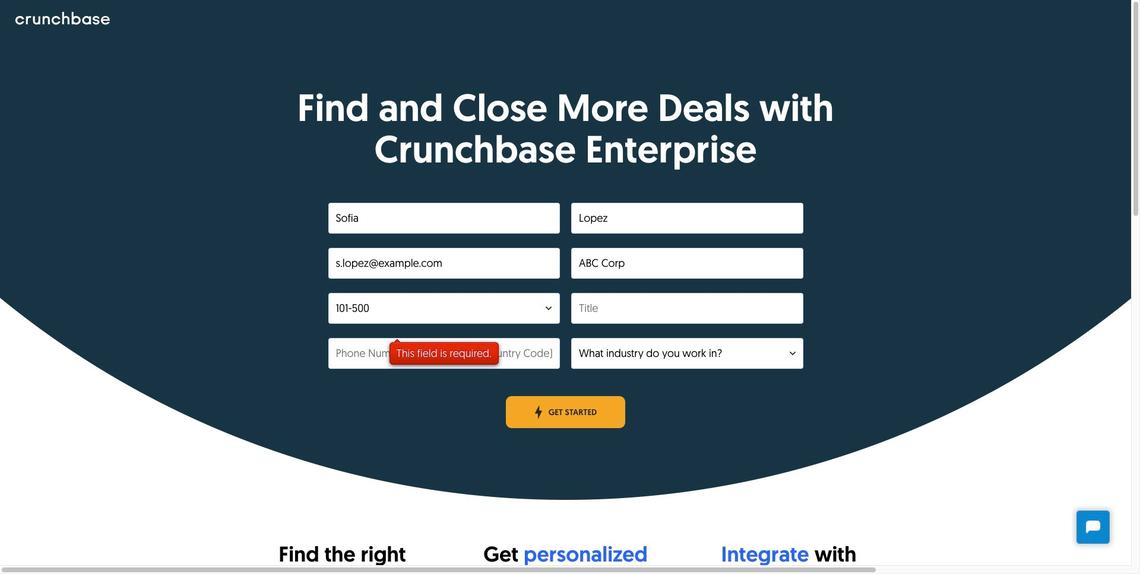 Task type: describe. For each thing, give the bounding box(es) containing it.
Company Email email field
[[328, 248, 560, 279]]

logo image
[[15, 12, 110, 25]]

Last Name text field
[[571, 203, 803, 234]]

Phone Number (Please Provide Country Code) telephone field
[[328, 338, 560, 369]]



Task type: locate. For each thing, give the bounding box(es) containing it.
Title text field
[[571, 293, 803, 324]]

alert
[[389, 343, 499, 365]]

First Name text field
[[328, 203, 560, 234]]

Company text field
[[571, 248, 803, 279]]



